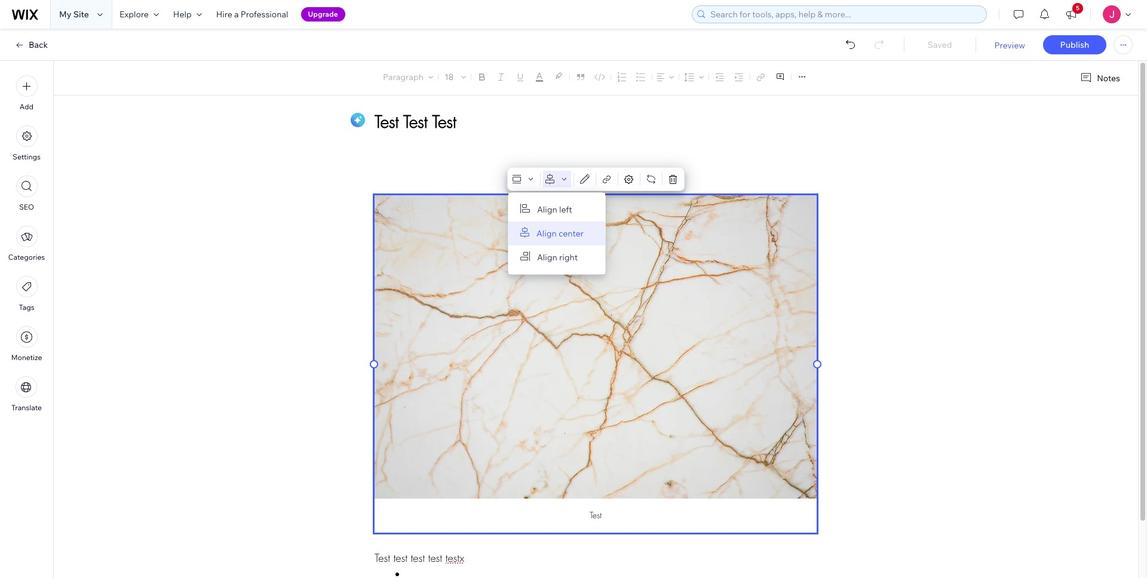 Task type: vqa. For each thing, say whether or not it's contained in the screenshot.
1st I'M A PRODUCT 3 VARIANTS from the bottom of the page
no



Task type: describe. For each thing, give the bounding box(es) containing it.
my
[[59, 9, 71, 20]]

site
[[73, 9, 89, 20]]

test test test test testx
[[375, 552, 464, 565]]

add button
[[16, 75, 37, 111]]

publish
[[1060, 39, 1089, 50]]

Search for tools, apps, help & more... field
[[707, 6, 983, 23]]

hire a professional link
[[209, 0, 295, 29]]

tags
[[19, 303, 34, 312]]

add
[[20, 102, 34, 111]]

translate
[[11, 403, 42, 412]]

my site
[[59, 9, 89, 20]]

explore
[[119, 9, 149, 20]]

notes
[[1097, 73, 1120, 83]]

paragraph
[[383, 72, 424, 82]]

center
[[559, 228, 584, 239]]

Test text field
[[375, 499, 817, 533]]

upgrade button
[[301, 7, 345, 22]]

back
[[29, 39, 48, 50]]

left
[[559, 204, 572, 215]]

preview
[[994, 40, 1025, 51]]

help button
[[166, 0, 209, 29]]

1 test from the left
[[393, 552, 407, 565]]

hire
[[216, 9, 232, 20]]

align left
[[537, 204, 572, 215]]

translate button
[[11, 376, 42, 412]]

align center
[[537, 228, 584, 239]]

testx
[[446, 552, 464, 565]]

marble te image
[[375, 195, 817, 499]]

align for align right
[[537, 252, 557, 263]]



Task type: locate. For each thing, give the bounding box(es) containing it.
2 horizontal spatial test
[[428, 552, 442, 565]]

hire a professional
[[216, 9, 288, 20]]

2 test from the left
[[411, 552, 425, 565]]

1 vertical spatial align
[[537, 228, 557, 239]]

monetize button
[[11, 326, 42, 362]]

back button
[[14, 39, 48, 50]]

align
[[537, 204, 557, 215], [537, 228, 557, 239], [537, 252, 557, 263]]

align left right on the top of the page
[[537, 252, 557, 263]]

notes button
[[1076, 70, 1124, 86]]

upgrade
[[308, 10, 338, 19]]

monetize
[[11, 353, 42, 362]]

1 horizontal spatial test
[[411, 552, 425, 565]]

tags button
[[16, 276, 37, 312]]

5 button
[[1058, 0, 1084, 29]]

align right
[[537, 252, 578, 263]]

seo button
[[16, 176, 37, 212]]

test
[[393, 552, 407, 565], [411, 552, 425, 565], [428, 552, 442, 565]]

0 vertical spatial align
[[537, 204, 557, 215]]

5
[[1076, 4, 1080, 12]]

professional
[[241, 9, 288, 20]]

align left left
[[537, 204, 557, 215]]

publish button
[[1043, 35, 1106, 54]]

settings
[[13, 152, 41, 161]]

paragraph button
[[381, 69, 436, 85]]

align for align left
[[537, 204, 557, 215]]

settings button
[[13, 125, 41, 161]]

test
[[375, 552, 390, 565]]

categories button
[[8, 226, 45, 262]]

align left center
[[537, 228, 557, 239]]

0 horizontal spatial test
[[393, 552, 407, 565]]

menu
[[0, 68, 53, 419]]

right
[[559, 252, 578, 263]]

Add a Catchy Title text field
[[375, 111, 803, 133]]

categories
[[8, 253, 45, 262]]

preview button
[[994, 40, 1025, 51]]

menu containing add
[[0, 68, 53, 419]]

help
[[173, 9, 192, 20]]

3 test from the left
[[428, 552, 442, 565]]

seo
[[19, 203, 34, 212]]

a
[[234, 9, 239, 20]]

2 vertical spatial align
[[537, 252, 557, 263]]

align for align center
[[537, 228, 557, 239]]



